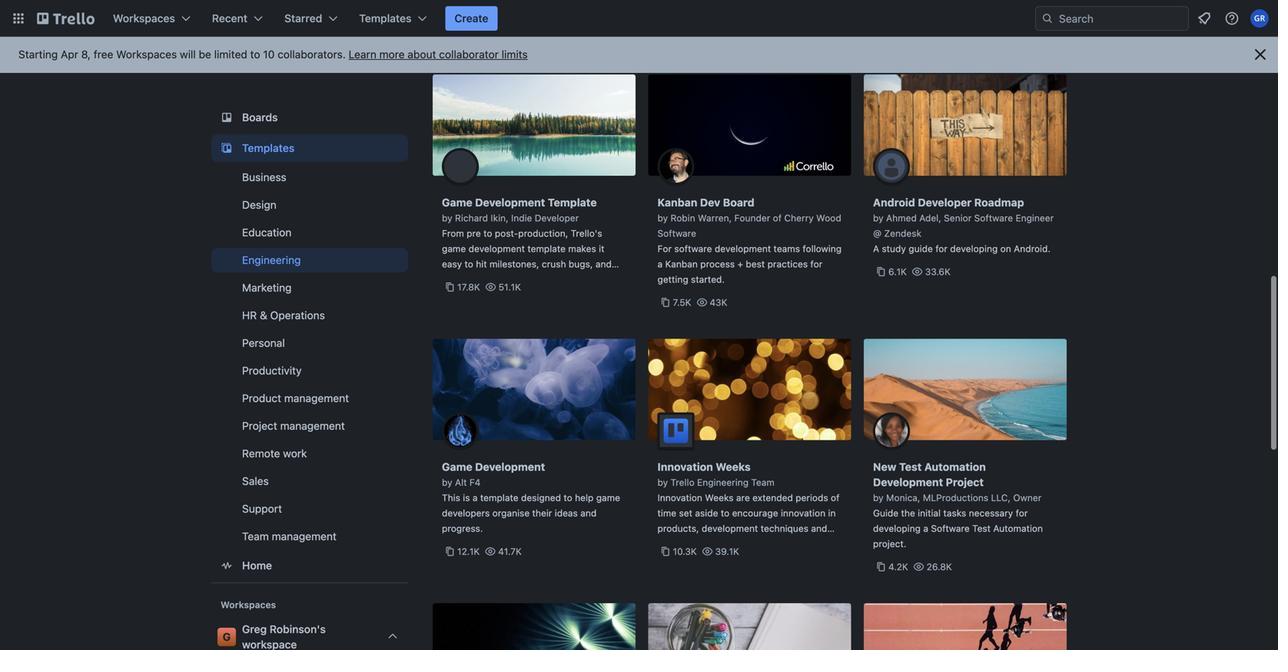 Task type: vqa. For each thing, say whether or not it's contained in the screenshot.
"development" within the Game Development Template by Richard Ikin, Indie Developer From pre to post-production, Trello's game development template makes it easy to hit milestones, crush bugs, and develop a release plan for your indie game.
yes



Task type: locate. For each thing, give the bounding box(es) containing it.
management down the 'product management' "link"
[[280, 420, 345, 433]]

1 vertical spatial workspaces
[[116, 48, 177, 61]]

kanban up getting
[[665, 259, 698, 270]]

a inside kanban dev board by robin warren, founder of cherry wood software for software development teams following a kanban process + best practices for getting started.
[[658, 259, 663, 270]]

developer
[[918, 196, 972, 209], [535, 213, 579, 224]]

for
[[658, 244, 672, 254]]

remote work link
[[211, 442, 408, 467]]

0 horizontal spatial developer
[[535, 213, 579, 224]]

software down robin
[[658, 228, 696, 239]]

template down production,
[[527, 244, 566, 254]]

post-
[[495, 228, 518, 239]]

development inside new test automation development project by monica, mlproductions llc, owner guide the initial tasks necessary for developing a software test automation project.
[[873, 477, 943, 489]]

and down help
[[580, 508, 597, 519]]

1 vertical spatial test
[[972, 524, 991, 535]]

innovation
[[658, 461, 713, 474], [658, 493, 702, 504]]

trello's
[[571, 228, 602, 239]]

productivity
[[242, 365, 302, 377]]

0 horizontal spatial test
[[899, 461, 922, 474]]

progress.
[[442, 524, 483, 535]]

0 horizontal spatial software
[[658, 228, 696, 239]]

new
[[873, 461, 897, 474]]

0 vertical spatial engineering
[[242, 254, 301, 267]]

developing up project.
[[873, 524, 921, 535]]

a right the is
[[473, 493, 478, 504]]

teams
[[774, 244, 800, 254]]

to inside game development by alt f4 this is a template designed to help game developers organise their ideas and progress.
[[564, 493, 572, 504]]

milestones,
[[490, 259, 539, 270]]

open information menu image
[[1224, 11, 1240, 26]]

a right within
[[811, 539, 816, 550]]

game inside game development by alt f4 this is a template designed to help game developers organise their ideas and progress.
[[442, 461, 472, 474]]

zendesk
[[884, 228, 922, 239]]

2 game from the top
[[442, 461, 472, 474]]

and down it
[[596, 259, 612, 270]]

company
[[658, 555, 697, 565]]

2 vertical spatial management
[[272, 531, 337, 543]]

to right the aside
[[721, 508, 730, 519]]

and inside innovation weeks by trello engineering team innovation weeks are extended periods of time set aside to encourage innovation in products, development techniques and the development ecosystem within a company or team.
[[811, 524, 827, 535]]

1 horizontal spatial engineering
[[697, 478, 749, 488]]

1 vertical spatial templates
[[242, 142, 294, 154]]

development up +
[[715, 244, 771, 254]]

by inside game development by alt f4 this is a template designed to help game developers organise their ideas and progress.
[[442, 478, 452, 488]]

0 vertical spatial project
[[242, 420, 277, 433]]

sales
[[242, 475, 269, 488]]

guide
[[909, 244, 933, 254]]

0 horizontal spatial game
[[442, 244, 466, 254]]

0 horizontal spatial team
[[242, 531, 269, 543]]

development up or
[[674, 539, 731, 550]]

project
[[242, 420, 277, 433], [946, 477, 984, 489]]

innovation up the trello
[[658, 461, 713, 474]]

personal
[[242, 337, 285, 350]]

template inside game development by alt f4 this is a template designed to help game developers organise their ideas and progress.
[[480, 493, 518, 504]]

0 vertical spatial of
[[773, 213, 782, 224]]

limited
[[214, 48, 247, 61]]

developer up senior
[[918, 196, 972, 209]]

project management link
[[211, 414, 408, 439]]

for down owner
[[1016, 508, 1028, 519]]

0 vertical spatial game
[[442, 196, 472, 209]]

team up "extended"
[[751, 478, 775, 488]]

by inside new test automation development project by monica, mlproductions llc, owner guide the initial tasks necessary for developing a software test automation project.
[[873, 493, 884, 504]]

the up company
[[658, 539, 672, 550]]

game down from
[[442, 244, 466, 254]]

0 vertical spatial team
[[751, 478, 775, 488]]

for inside kanban dev board by robin warren, founder of cherry wood software for software development teams following a kanban process + best practices for getting started.
[[810, 259, 823, 270]]

on
[[1000, 244, 1011, 254]]

1 vertical spatial game
[[442, 461, 472, 474]]

for inside new test automation development project by monica, mlproductions llc, owner guide the initial tasks necessary for developing a software test automation project.
[[1016, 508, 1028, 519]]

aside
[[695, 508, 718, 519]]

0 horizontal spatial of
[[773, 213, 782, 224]]

by up @
[[873, 213, 884, 224]]

for right guide
[[936, 244, 948, 254]]

automation up mlproductions
[[924, 461, 986, 474]]

for
[[936, 244, 948, 254], [810, 259, 823, 270], [542, 274, 554, 285], [1016, 508, 1028, 519]]

weeks up are at the right bottom of the page
[[716, 461, 751, 474]]

2 vertical spatial and
[[811, 524, 827, 535]]

0 vertical spatial templates
[[359, 12, 412, 25]]

management for team management
[[272, 531, 337, 543]]

automation
[[924, 461, 986, 474], [993, 524, 1043, 535]]

started.
[[691, 274, 725, 285]]

0 vertical spatial management
[[284, 392, 349, 405]]

product management link
[[211, 387, 408, 411]]

development up ikin,
[[475, 196, 545, 209]]

1 vertical spatial automation
[[993, 524, 1043, 535]]

greg robinson (gregrobinson96) image
[[1250, 9, 1269, 28]]

0 horizontal spatial the
[[658, 539, 672, 550]]

workspaces down the workspaces dropdown button
[[116, 48, 177, 61]]

0 horizontal spatial automation
[[924, 461, 986, 474]]

a down for
[[658, 259, 663, 270]]

template up organise
[[480, 493, 518, 504]]

is
[[463, 493, 470, 504]]

development up 'f4' at the bottom of page
[[475, 461, 545, 474]]

0 vertical spatial innovation
[[658, 461, 713, 474]]

1 vertical spatial kanban
[[665, 259, 698, 270]]

1 horizontal spatial team
[[751, 478, 775, 488]]

1 vertical spatial developing
[[873, 524, 921, 535]]

software
[[974, 213, 1013, 224], [658, 228, 696, 239], [931, 524, 970, 535]]

software down "roadmap"
[[974, 213, 1013, 224]]

0 vertical spatial game
[[442, 244, 466, 254]]

it
[[599, 244, 604, 254]]

indie
[[578, 274, 599, 285]]

engineering up marketing
[[242, 254, 301, 267]]

kanban up robin
[[658, 196, 697, 209]]

new test automation development project by monica, mlproductions llc, owner guide the initial tasks necessary for developing a software test automation project.
[[873, 461, 1043, 550]]

following
[[803, 244, 842, 254]]

2 horizontal spatial software
[[974, 213, 1013, 224]]

by up from
[[442, 213, 452, 224]]

1 vertical spatial development
[[475, 461, 545, 474]]

f4
[[470, 478, 481, 488]]

templates
[[359, 12, 412, 25], [242, 142, 294, 154]]

1 vertical spatial the
[[658, 539, 672, 550]]

1 vertical spatial template
[[480, 493, 518, 504]]

game inside game development template by richard ikin, indie developer from pre to post-production, trello's game development template makes it easy to hit milestones, crush bugs, and develop a release plan for your indie game.
[[442, 244, 466, 254]]

development inside game development template by richard ikin, indie developer from pre to post-production, trello's game development template makes it easy to hit milestones, crush bugs, and develop a release plan for your indie game.
[[475, 196, 545, 209]]

1 vertical spatial engineering
[[697, 478, 749, 488]]

workspaces inside dropdown button
[[113, 12, 175, 25]]

bugs,
[[569, 259, 593, 270]]

ikin,
[[491, 213, 509, 224]]

engineering up are at the right bottom of the page
[[697, 478, 749, 488]]

1 horizontal spatial template
[[527, 244, 566, 254]]

game development by alt f4 this is a template designed to help game developers organise their ideas and progress.
[[442, 461, 620, 535]]

indie
[[511, 213, 532, 224]]

innovation weeks by trello engineering team innovation weeks are extended periods of time set aside to encourage innovation in products, development techniques and the development ecosystem within a company or team.
[[658, 461, 840, 565]]

of up "in"
[[831, 493, 840, 504]]

software down tasks
[[931, 524, 970, 535]]

developing left on
[[950, 244, 998, 254]]

a down initial on the bottom right of page
[[923, 524, 928, 535]]

1 vertical spatial of
[[831, 493, 840, 504]]

team down support
[[242, 531, 269, 543]]

game right help
[[596, 493, 620, 504]]

innovation down the trello
[[658, 493, 702, 504]]

2 vertical spatial software
[[931, 524, 970, 535]]

workspaces up the 'free'
[[113, 12, 175, 25]]

developer up production,
[[535, 213, 579, 224]]

development inside game development by alt f4 this is a template designed to help game developers organise their ideas and progress.
[[475, 461, 545, 474]]

study
[[882, 244, 906, 254]]

0 vertical spatial development
[[475, 196, 545, 209]]

ahmed adel, senior software engineer @ zendesk image
[[873, 148, 910, 185]]

1 horizontal spatial project
[[946, 477, 984, 489]]

1 horizontal spatial the
[[901, 508, 915, 519]]

0 vertical spatial automation
[[924, 461, 986, 474]]

llc,
[[991, 493, 1011, 504]]

workspaces up greg
[[221, 600, 276, 611]]

sales link
[[211, 470, 408, 494]]

hr & operations link
[[211, 304, 408, 328]]

management down the support "link"
[[272, 531, 337, 543]]

a inside game development template by richard ikin, indie developer from pre to post-production, trello's game development template makes it easy to hit milestones, crush bugs, and develop a release plan for your indie game.
[[479, 274, 484, 285]]

hr & operations
[[242, 309, 325, 322]]

1 vertical spatial game
[[596, 493, 620, 504]]

1 game from the top
[[442, 196, 472, 209]]

alt f4 image
[[442, 413, 479, 450]]

trello engineering team image
[[658, 413, 694, 450]]

test down necessary
[[972, 524, 991, 535]]

are
[[736, 493, 750, 504]]

developing inside android developer roadmap by ahmed adel, senior software engineer @ zendesk a study guide for developing on android.
[[950, 244, 998, 254]]

by up 'guide'
[[873, 493, 884, 504]]

the
[[901, 508, 915, 519], [658, 539, 672, 550]]

work
[[283, 448, 307, 460]]

1 horizontal spatial developing
[[950, 244, 998, 254]]

template board image
[[218, 139, 236, 158]]

techniques
[[761, 524, 809, 535]]

1 vertical spatial developer
[[535, 213, 579, 224]]

templates up more at the top of the page
[[359, 12, 412, 25]]

to inside innovation weeks by trello engineering team innovation weeks are extended periods of time set aside to encourage innovation in products, development techniques and the development ecosystem within a company or team.
[[721, 508, 730, 519]]

43k
[[710, 297, 727, 308]]

1 horizontal spatial game
[[596, 493, 620, 504]]

starting apr 8, free workspaces will be limited to 10 collaborators. learn more about collaborator limits
[[18, 48, 528, 61]]

management
[[284, 392, 349, 405], [280, 420, 345, 433], [272, 531, 337, 543]]

and down innovation
[[811, 524, 827, 535]]

project up remote
[[242, 420, 277, 433]]

1 horizontal spatial software
[[931, 524, 970, 535]]

0 horizontal spatial engineering
[[242, 254, 301, 267]]

management for product management
[[284, 392, 349, 405]]

a
[[658, 259, 663, 270], [479, 274, 484, 285], [473, 493, 478, 504], [923, 524, 928, 535], [811, 539, 816, 550]]

by left robin
[[658, 213, 668, 224]]

0 horizontal spatial template
[[480, 493, 518, 504]]

game inside game development by alt f4 this is a template designed to help game developers organise their ideas and progress.
[[596, 493, 620, 504]]

best
[[746, 259, 765, 270]]

team.
[[711, 555, 736, 565]]

pre
[[467, 228, 481, 239]]

2 vertical spatial development
[[873, 477, 943, 489]]

alt
[[455, 478, 467, 488]]

management inside "link"
[[284, 392, 349, 405]]

of left cherry
[[773, 213, 782, 224]]

for down following
[[810, 259, 823, 270]]

1 vertical spatial and
[[580, 508, 597, 519]]

workspaces button
[[104, 6, 200, 31]]

crush
[[542, 259, 566, 270]]

search image
[[1041, 12, 1054, 25]]

back to home image
[[37, 6, 95, 31]]

management down productivity link at the left of page
[[284, 392, 349, 405]]

1 vertical spatial innovation
[[658, 493, 702, 504]]

1 vertical spatial project
[[946, 477, 984, 489]]

founder
[[734, 213, 770, 224]]

by inside innovation weeks by trello engineering team innovation weeks are extended periods of time set aside to encourage innovation in products, development techniques and the development ecosystem within a company or team.
[[658, 478, 668, 488]]

weeks
[[716, 461, 751, 474], [705, 493, 734, 504]]

0 vertical spatial software
[[974, 213, 1013, 224]]

0 vertical spatial developer
[[918, 196, 972, 209]]

business link
[[211, 165, 408, 190]]

weeks up the aside
[[705, 493, 734, 504]]

team inside innovation weeks by trello engineering team innovation weeks are extended periods of time set aside to encourage innovation in products, development techniques and the development ecosystem within a company or team.
[[751, 478, 775, 488]]

game up alt
[[442, 461, 472, 474]]

1 horizontal spatial developer
[[918, 196, 972, 209]]

0 vertical spatial kanban
[[658, 196, 697, 209]]

development down post-
[[469, 244, 525, 254]]

by left alt
[[442, 478, 452, 488]]

template
[[527, 244, 566, 254], [480, 493, 518, 504]]

starting
[[18, 48, 58, 61]]

0 vertical spatial the
[[901, 508, 915, 519]]

game for game development
[[442, 461, 472, 474]]

1 horizontal spatial templates
[[359, 12, 412, 25]]

game up richard
[[442, 196, 472, 209]]

process
[[700, 259, 735, 270]]

1 vertical spatial management
[[280, 420, 345, 433]]

product
[[242, 392, 281, 405]]

2 innovation from the top
[[658, 493, 702, 504]]

1 horizontal spatial of
[[831, 493, 840, 504]]

developer inside game development template by richard ikin, indie developer from pre to post-production, trello's game development template makes it easy to hit milestones, crush bugs, and develop a release plan for your indie game.
[[535, 213, 579, 224]]

your
[[556, 274, 575, 285]]

android.
[[1014, 244, 1051, 254]]

the down monica,
[[901, 508, 915, 519]]

0 vertical spatial and
[[596, 259, 612, 270]]

for inside android developer roadmap by ahmed adel, senior software engineer @ zendesk a study guide for developing on android.
[[936, 244, 948, 254]]

0 horizontal spatial developing
[[873, 524, 921, 535]]

test right new
[[899, 461, 922, 474]]

game
[[442, 196, 472, 209], [442, 461, 472, 474]]

0 vertical spatial template
[[527, 244, 566, 254]]

software inside android developer roadmap by ahmed adel, senior software engineer @ zendesk a study guide for developing on android.
[[974, 213, 1013, 224]]

monica,
[[886, 493, 920, 504]]

for down 'crush'
[[542, 274, 554, 285]]

by left the trello
[[658, 478, 668, 488]]

1 vertical spatial software
[[658, 228, 696, 239]]

7.5k
[[673, 297, 691, 308]]

starred button
[[275, 6, 347, 31]]

business
[[242, 171, 286, 184]]

ahmed
[[886, 213, 917, 224]]

automation down necessary
[[993, 524, 1043, 535]]

to up ideas
[[564, 493, 572, 504]]

of inside kanban dev board by robin warren, founder of cherry wood software for software development teams following a kanban process + best practices for getting started.
[[773, 213, 782, 224]]

0 vertical spatial workspaces
[[113, 12, 175, 25]]

template inside game development template by richard ikin, indie developer from pre to post-production, trello's game development template makes it easy to hit milestones, crush bugs, and develop a release plan for your indie game.
[[527, 244, 566, 254]]

developer inside android developer roadmap by ahmed adel, senior software engineer @ zendesk a study guide for developing on android.
[[918, 196, 972, 209]]

development up monica,
[[873, 477, 943, 489]]

a down hit
[[479, 274, 484, 285]]

game inside game development template by richard ikin, indie developer from pre to post-production, trello's game development template makes it easy to hit milestones, crush bugs, and develop a release plan for your indie game.
[[442, 196, 472, 209]]

0 vertical spatial developing
[[950, 244, 998, 254]]

management for project management
[[280, 420, 345, 433]]

templates up business
[[242, 142, 294, 154]]

project up mlproductions
[[946, 477, 984, 489]]

marketing link
[[211, 276, 408, 301]]

game
[[442, 244, 466, 254], [596, 493, 620, 504]]



Task type: describe. For each thing, give the bounding box(es) containing it.
26.8k
[[927, 562, 952, 573]]

boards
[[242, 111, 278, 124]]

0 notifications image
[[1195, 9, 1214, 28]]

time
[[658, 508, 676, 519]]

1 horizontal spatial test
[[972, 524, 991, 535]]

operations
[[270, 309, 325, 322]]

set
[[679, 508, 692, 519]]

help
[[575, 493, 594, 504]]

0 horizontal spatial templates
[[242, 142, 294, 154]]

development for by
[[475, 461, 545, 474]]

design
[[242, 199, 277, 211]]

1 horizontal spatial automation
[[993, 524, 1043, 535]]

to left hit
[[465, 259, 473, 270]]

templates link
[[211, 135, 408, 162]]

the inside innovation weeks by trello engineering team innovation weeks are extended periods of time set aside to encourage innovation in products, development techniques and the development ecosystem within a company or team.
[[658, 539, 672, 550]]

recent
[[212, 12, 247, 25]]

tasks
[[943, 508, 966, 519]]

practices
[[767, 259, 808, 270]]

initial
[[918, 508, 941, 519]]

personal link
[[211, 331, 408, 356]]

limits
[[502, 48, 528, 61]]

home link
[[211, 553, 408, 580]]

richard
[[455, 213, 488, 224]]

ideas
[[555, 508, 578, 519]]

richard ikin, indie developer image
[[442, 148, 479, 185]]

by inside android developer roadmap by ahmed adel, senior software engineer @ zendesk a study guide for developing on android.
[[873, 213, 884, 224]]

4.2k
[[888, 562, 908, 573]]

create button
[[445, 6, 498, 31]]

senior
[[944, 213, 972, 224]]

templates inside dropdown button
[[359, 12, 412, 25]]

monica, mlproductions llc, owner image
[[873, 413, 910, 450]]

a inside innovation weeks by trello engineering team innovation weeks are extended periods of time set aside to encourage innovation in products, development techniques and the development ecosystem within a company or team.
[[811, 539, 816, 550]]

cherry
[[784, 213, 814, 224]]

engineering inside engineering link
[[242, 254, 301, 267]]

remote work
[[242, 448, 307, 460]]

about
[[408, 48, 436, 61]]

and inside game development by alt f4 this is a template designed to help game developers organise their ideas and progress.
[[580, 508, 597, 519]]

home
[[242, 560, 272, 573]]

products,
[[658, 524, 699, 535]]

software inside new test automation development project by monica, mlproductions llc, owner guide the initial tasks necessary for developing a software test automation project.
[[931, 524, 970, 535]]

hit
[[476, 259, 487, 270]]

this
[[442, 493, 460, 504]]

game.
[[442, 290, 469, 301]]

a inside new test automation development project by monica, mlproductions llc, owner guide the initial tasks necessary for developing a software test automation project.
[[923, 524, 928, 535]]

kanban dev board by robin warren, founder of cherry wood software for software development teams following a kanban process + best practices for getting started.
[[658, 196, 842, 285]]

roadmap
[[974, 196, 1024, 209]]

developers
[[442, 508, 490, 519]]

by inside game development template by richard ikin, indie developer from pre to post-production, trello's game development template makes it easy to hit milestones, crush bugs, and develop a release plan for your indie game.
[[442, 213, 452, 224]]

production,
[[518, 228, 568, 239]]

within
[[783, 539, 808, 550]]

collaborator
[[439, 48, 499, 61]]

development inside kanban dev board by robin warren, founder of cherry wood software for software development teams following a kanban process + best practices for getting started.
[[715, 244, 771, 254]]

software inside kanban dev board by robin warren, founder of cherry wood software for software development teams following a kanban process + best practices for getting started.
[[658, 228, 696, 239]]

a inside game development by alt f4 this is a template designed to help game developers organise their ideas and progress.
[[473, 493, 478, 504]]

education
[[242, 226, 292, 239]]

Search field
[[1054, 7, 1188, 30]]

board image
[[218, 108, 236, 127]]

plan
[[521, 274, 539, 285]]

mlproductions
[[923, 493, 989, 504]]

33.6k
[[925, 267, 951, 277]]

of inside innovation weeks by trello engineering team innovation weeks are extended periods of time set aside to encourage innovation in products, development techniques and the development ecosystem within a company or team.
[[831, 493, 840, 504]]

extended
[[753, 493, 793, 504]]

a
[[873, 244, 879, 254]]

greg robinson's workspace
[[242, 624, 326, 651]]

development for template
[[475, 196, 545, 209]]

develop
[[442, 274, 476, 285]]

team management link
[[211, 525, 408, 550]]

development inside game development template by richard ikin, indie developer from pre to post-production, trello's game development template makes it easy to hit milestones, crush bugs, and develop a release plan for your indie game.
[[469, 244, 525, 254]]

developing inside new test automation development project by monica, mlproductions llc, owner guide the initial tasks necessary for developing a software test automation project.
[[873, 524, 921, 535]]

the inside new test automation development project by monica, mlproductions llc, owner guide the initial tasks necessary for developing a software test automation project.
[[901, 508, 915, 519]]

engineering link
[[211, 248, 408, 273]]

periods
[[796, 493, 828, 504]]

by inside kanban dev board by robin warren, founder of cherry wood software for software development teams following a kanban process + best practices for getting started.
[[658, 213, 668, 224]]

10
[[263, 48, 275, 61]]

product management
[[242, 392, 349, 405]]

12.1k
[[457, 547, 480, 558]]

collaborators.
[[278, 48, 346, 61]]

+
[[737, 259, 743, 270]]

to left 10
[[250, 48, 260, 61]]

1 vertical spatial team
[[242, 531, 269, 543]]

6.1k
[[888, 267, 907, 277]]

to right pre
[[484, 228, 492, 239]]

0 vertical spatial weeks
[[716, 461, 751, 474]]

adel,
[[919, 213, 941, 224]]

their
[[532, 508, 552, 519]]

41.7k
[[498, 547, 522, 558]]

organise
[[492, 508, 530, 519]]

robin warren, founder of cherry wood software image
[[658, 148, 694, 185]]

and inside game development template by richard ikin, indie developer from pre to post-production, trello's game development template makes it easy to hit milestones, crush bugs, and develop a release plan for your indie game.
[[596, 259, 612, 270]]

0 vertical spatial test
[[899, 461, 922, 474]]

@
[[873, 228, 882, 239]]

engineer
[[1016, 213, 1054, 224]]

will
[[180, 48, 196, 61]]

learn more about collaborator limits link
[[349, 48, 528, 61]]

1 innovation from the top
[[658, 461, 713, 474]]

&
[[260, 309, 267, 322]]

0 horizontal spatial project
[[242, 420, 277, 433]]

create
[[455, 12, 488, 25]]

game for game development template
[[442, 196, 472, 209]]

primary element
[[0, 0, 1278, 37]]

ecosystem
[[733, 539, 780, 550]]

game development template by richard ikin, indie developer from pre to post-production, trello's game development template makes it easy to hit milestones, crush bugs, and develop a release plan for your indie game.
[[442, 196, 612, 301]]

development up 39.1k
[[702, 524, 758, 535]]

getting
[[658, 274, 688, 285]]

engineering inside innovation weeks by trello engineering team innovation weeks are extended periods of time set aside to encourage innovation in products, development techniques and the development ecosystem within a company or team.
[[697, 478, 749, 488]]

workspace
[[242, 639, 297, 651]]

project inside new test automation development project by monica, mlproductions llc, owner guide the initial tasks necessary for developing a software test automation project.
[[946, 477, 984, 489]]

for inside game development template by richard ikin, indie developer from pre to post-production, trello's game development template makes it easy to hit milestones, crush bugs, and develop a release plan for your indie game.
[[542, 274, 554, 285]]

home image
[[218, 557, 236, 576]]

dev
[[700, 196, 720, 209]]

apr
[[61, 48, 78, 61]]

project management
[[242, 420, 345, 433]]

marketing
[[242, 282, 292, 294]]

2 vertical spatial workspaces
[[221, 600, 276, 611]]

or
[[700, 555, 709, 565]]

innovation
[[781, 508, 826, 519]]

guide
[[873, 508, 899, 519]]

1 vertical spatial weeks
[[705, 493, 734, 504]]

remote
[[242, 448, 280, 460]]



